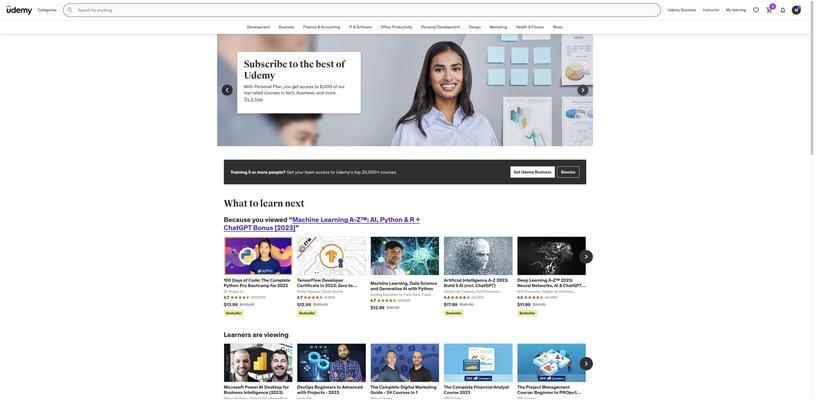 Task type: locate. For each thing, give the bounding box(es) containing it.
ai left '(incl.'
[[460, 283, 464, 288]]

1 horizontal spatial access
[[316, 169, 330, 175]]

1 vertical spatial intelligence
[[244, 390, 269, 395]]

you down what to learn next
[[252, 215, 264, 224]]

courses right 25,000+
[[381, 169, 397, 175]]

& right health
[[529, 24, 531, 30]]

0 horizontal spatial -
[[326, 390, 328, 395]]

bonus down deep
[[518, 288, 531, 294]]

0 vertical spatial bonus
[[253, 223, 273, 232]]

bi
[[259, 384, 264, 390]]

machine for learning
[[293, 215, 319, 224]]

are
[[253, 331, 263, 339]]

access inside the "subscribe to the best of udemy with personal plan, you get access to 8,000 of our top-rated courses in tech, business, and more. try it free ."
[[300, 84, 314, 89]]

with inside devops beginners to advanced with projects - 2023
[[297, 390, 307, 395]]

marketing right digital in the bottom of the page
[[416, 384, 437, 390]]

0 horizontal spatial udemy
[[244, 70, 275, 81]]

2 horizontal spatial 2023:
[[561, 277, 573, 283]]

2 horizontal spatial complete
[[453, 384, 473, 390]]

deep learning a-z™ 2023: neural networks, ai & chatgpt bonus
[[518, 277, 582, 294]]

25,000+
[[362, 169, 380, 175]]

0 vertical spatial learning
[[321, 215, 349, 224]]

1 development from the left
[[247, 24, 270, 30]]

to left advanced
[[337, 384, 341, 390]]

2 horizontal spatial a-
[[549, 277, 553, 283]]

ai
[[460, 283, 464, 288], [555, 283, 559, 288], [403, 286, 408, 291]]

of right best
[[336, 58, 345, 70]]

machine learning a-z™: ai, python & r + chatgpt bonus [2023]
[[224, 215, 420, 232]]

5 left or
[[248, 169, 251, 175]]

2023: right "z™"
[[561, 277, 573, 283]]

intelligence inside artificial intelligence a-z 2023: build 5 ai (incl. chatgpt)
[[463, 277, 488, 283]]

python inside machine learning, data science and generative ai with python
[[419, 286, 434, 291]]

1 - from the left
[[326, 390, 328, 395]]

"
[[296, 223, 299, 232]]

courses
[[264, 90, 280, 96], [381, 169, 397, 175]]

access
[[300, 84, 314, 89], [316, 169, 330, 175]]

more.
[[325, 90, 337, 96]]

courses inside the "subscribe to the best of udemy with personal plan, you get access to 8,000 of our top-rated courses in tech, business, and more. try it free ."
[[264, 90, 280, 96]]

0 horizontal spatial 2023
[[277, 283, 288, 288]]

0 horizontal spatial machine
[[293, 215, 319, 224]]

0 vertical spatial intelligence
[[463, 277, 488, 283]]

0 horizontal spatial chatgpt
[[224, 223, 252, 232]]

2023: inside artificial intelligence a-z 2023: build 5 ai (incl. chatgpt)
[[497, 277, 509, 283]]

chatgpt down "what"
[[224, 223, 252, 232]]

2 vertical spatial of
[[243, 277, 248, 283]]

carousel element containing microsoft power bi desktop for business intelligence (2023)
[[224, 344, 593, 399]]

0 vertical spatial access
[[300, 84, 314, 89]]

0 horizontal spatial python
[[224, 283, 239, 288]]

1 horizontal spatial personal
[[422, 24, 437, 30]]

machine down next
[[293, 215, 319, 224]]

the complete financial analyst course 2023 link
[[444, 384, 509, 395]]

1 horizontal spatial you
[[284, 84, 291, 89]]

with left projects
[[297, 390, 307, 395]]

1 vertical spatial you
[[252, 215, 264, 224]]

1 horizontal spatial learning
[[530, 277, 548, 283]]

python left build
[[419, 286, 434, 291]]

2 horizontal spatial in
[[411, 390, 415, 395]]

1 horizontal spatial ai
[[460, 283, 464, 288]]

submit search image
[[67, 7, 74, 13]]

a-
[[350, 215, 357, 224], [489, 277, 493, 283], [549, 277, 553, 283]]

you
[[284, 84, 291, 89], [252, 215, 264, 224]]

0 vertical spatial personal
[[422, 24, 437, 30]]

- right projects
[[326, 390, 328, 395]]

next image
[[579, 86, 588, 95], [582, 252, 591, 261]]

2 - from the left
[[384, 390, 386, 395]]

0 horizontal spatial marketing
[[416, 384, 437, 390]]

ai left data
[[403, 286, 408, 291]]

python inside 100 days of code: the complete python pro bootcamp for 2023
[[224, 283, 239, 288]]

the project management course: beginner to project manager link
[[518, 384, 582, 399]]

try
[[244, 96, 250, 102]]

4
[[773, 4, 775, 8]]

[2023]
[[275, 223, 296, 232]]

0 horizontal spatial 5
[[248, 169, 251, 175]]

carousel element containing 100 days of code: the complete python pro bootcamp for 2023
[[224, 237, 593, 318]]

1 vertical spatial chatgpt
[[564, 283, 582, 288]]

& right networks,
[[560, 283, 563, 288]]

2023: left zero at the left bottom of the page
[[325, 283, 337, 288]]

1 horizontal spatial marketing
[[490, 24, 507, 30]]

with left science
[[408, 286, 418, 291]]

0 vertical spatial machine
[[293, 215, 319, 224]]

and left generative on the bottom of the page
[[371, 286, 379, 291]]

business left dismiss
[[535, 169, 552, 175]]

2 vertical spatial udemy
[[522, 169, 535, 175]]

2 horizontal spatial 2023
[[460, 390, 471, 395]]

bonus left '[2023]' at the bottom of the page
[[253, 223, 273, 232]]

a- inside deep learning a-z™ 2023: neural networks, ai & chatgpt bonus
[[549, 277, 553, 283]]

1 horizontal spatial in
[[321, 283, 324, 288]]

desktop
[[265, 384, 282, 390]]

business left power
[[224, 390, 243, 395]]

personal
[[422, 24, 437, 30], [255, 84, 272, 89]]

get
[[287, 169, 294, 175], [514, 169, 521, 175]]

it & software
[[349, 24, 372, 30]]

2 horizontal spatial ai
[[555, 283, 559, 288]]

1 horizontal spatial 2023
[[329, 390, 339, 395]]

0 horizontal spatial with
[[297, 390, 307, 395]]

learning,
[[390, 280, 409, 286]]

0 vertical spatial you
[[284, 84, 291, 89]]

you up tech,
[[284, 84, 291, 89]]

for inside 100 days of code: the complete python pro bootcamp for 2023
[[271, 283, 277, 288]]

to up because you viewed "
[[249, 198, 259, 209]]

100 days of code: the complete python pro bootcamp for 2023 link
[[224, 277, 291, 288]]

deep learning a-z™ 2023: neural networks, ai & chatgpt bonus link
[[518, 277, 587, 294]]

the inside the complete digital marketing guide - 24 courses in 1
[[371, 384, 379, 390]]

0 horizontal spatial bonus
[[253, 223, 273, 232]]

udemy
[[668, 7, 680, 12], [244, 70, 275, 81], [522, 169, 535, 175]]

2023 inside the complete financial analyst course 2023
[[460, 390, 471, 395]]

personal development
[[422, 24, 460, 30]]

chatgpt
[[224, 223, 252, 232], [564, 283, 582, 288]]

0 horizontal spatial in
[[281, 90, 285, 96]]

1 horizontal spatial intelligence
[[463, 277, 488, 283]]

1 horizontal spatial python
[[380, 215, 403, 224]]

2 vertical spatial in
[[411, 390, 415, 395]]

personal right productivity at the top of the page
[[422, 24, 437, 30]]

0 horizontal spatial personal
[[255, 84, 272, 89]]

1 horizontal spatial bonus
[[518, 288, 531, 294]]

access up business,
[[300, 84, 314, 89]]

1 vertical spatial and
[[371, 286, 379, 291]]

ai inside machine learning, data science and generative ai with python
[[403, 286, 408, 291]]

0 vertical spatial and
[[317, 90, 324, 96]]

subscribe
[[244, 58, 288, 70]]

generative
[[380, 286, 402, 291]]

bonus
[[253, 223, 273, 232], [518, 288, 531, 294]]

machine learning, data science and generative ai with python
[[371, 280, 437, 291]]

24
[[387, 390, 392, 395]]

Search for anything text field
[[77, 5, 655, 15]]

0 horizontal spatial development
[[247, 24, 270, 30]]

& left r
[[404, 215, 409, 224]]

2023: for chatgpt)
[[497, 277, 509, 283]]

m link
[[790, 3, 804, 17]]

a- left ai,
[[350, 215, 357, 224]]

0 horizontal spatial a-
[[350, 215, 357, 224]]

2023
[[277, 283, 288, 288], [329, 390, 339, 395], [460, 390, 471, 395]]

finance & accounting link
[[299, 20, 345, 34]]

0 vertical spatial with
[[408, 286, 418, 291]]

ai right networks,
[[555, 283, 559, 288]]

0 horizontal spatial courses
[[264, 90, 280, 96]]

machine inside machine learning, data science and generative ai with python
[[371, 280, 389, 286]]

0 horizontal spatial ai
[[403, 286, 408, 291]]

2023: for chatgpt
[[561, 277, 573, 283]]

certificate
[[297, 283, 320, 288]]

top
[[354, 169, 361, 175]]

carousel element for because you viewed "
[[224, 237, 593, 318]]

1 vertical spatial udemy
[[244, 70, 275, 81]]

complete inside 100 days of code: the complete python pro bootcamp for 2023
[[270, 277, 291, 283]]

1 horizontal spatial chatgpt
[[564, 283, 582, 288]]

0 horizontal spatial learning
[[321, 215, 349, 224]]

project
[[526, 384, 542, 390]]

-
[[326, 390, 328, 395], [384, 390, 386, 395]]

to left project
[[555, 390, 559, 395]]

to left the at the top left of the page
[[289, 58, 298, 70]]

0 vertical spatial chatgpt
[[224, 223, 252, 232]]

5 right build
[[456, 283, 459, 288]]

1 horizontal spatial 2023:
[[497, 277, 509, 283]]

2023 right projects
[[329, 390, 339, 395]]

courses down plan,
[[264, 90, 280, 96]]

0 vertical spatial marketing
[[490, 24, 507, 30]]

0 horizontal spatial complete
[[270, 277, 291, 283]]

the inside the project management course: beginner to project manager
[[518, 384, 525, 390]]

2023: right z
[[497, 277, 509, 283]]

marketing inside marketing link
[[490, 24, 507, 30]]

development
[[247, 24, 270, 30], [437, 24, 460, 30]]

to right zero at the left bottom of the page
[[349, 283, 353, 288]]

1 horizontal spatial courses
[[381, 169, 397, 175]]

- inside the complete digital marketing guide - 24 courses in 1
[[384, 390, 386, 395]]

complete inside the complete digital marketing guide - 24 courses in 1
[[379, 384, 400, 390]]

a- for z™:
[[350, 215, 357, 224]]

a- inside artificial intelligence a-z 2023: build 5 ai (incl. chatgpt)
[[489, 277, 493, 283]]

digital
[[401, 384, 415, 390]]

1 horizontal spatial -
[[384, 390, 386, 395]]

1 vertical spatial with
[[297, 390, 307, 395]]

the inside the complete financial analyst course 2023
[[444, 384, 452, 390]]

.
[[263, 96, 264, 102]]

1 vertical spatial bonus
[[518, 288, 531, 294]]

the for the complete digital marketing guide - 24 courses in 1
[[371, 384, 379, 390]]

of left our
[[334, 84, 337, 89]]

chatgpt inside deep learning a-z™ 2023: neural networks, ai & chatgpt bonus
[[564, 283, 582, 288]]

2 development from the left
[[437, 24, 460, 30]]

5
[[248, 169, 251, 175], [456, 283, 459, 288]]

learners
[[224, 331, 251, 339]]

top-
[[244, 90, 253, 96]]

2 horizontal spatial udemy
[[668, 7, 680, 12]]

0 vertical spatial carousel element
[[217, 34, 593, 160]]

udemy inside the "subscribe to the best of udemy with personal plan, you get access to 8,000 of our top-rated courses in tech, business, and more. try it free ."
[[244, 70, 275, 81]]

0 horizontal spatial intelligence
[[244, 390, 269, 395]]

with inside machine learning, data science and generative ai with python
[[408, 286, 418, 291]]

in
[[281, 90, 285, 96], [321, 283, 324, 288], [411, 390, 415, 395]]

1 horizontal spatial machine
[[371, 280, 389, 286]]

microsoft
[[224, 384, 244, 390]]

next image
[[582, 359, 591, 368]]

plan,
[[273, 84, 283, 89]]

chatgpt right "z™"
[[564, 283, 582, 288]]

access right team on the left top of the page
[[316, 169, 330, 175]]

0 horizontal spatial and
[[317, 90, 324, 96]]

python right ai,
[[380, 215, 403, 224]]

1 vertical spatial carousel element
[[224, 237, 593, 318]]

r
[[410, 215, 415, 224]]

python inside machine learning a-z™: ai, python & r + chatgpt bonus [2023]
[[380, 215, 403, 224]]

0 horizontal spatial 2023:
[[325, 283, 337, 288]]

0 vertical spatial of
[[336, 58, 345, 70]]

tech,
[[286, 90, 296, 96]]

1 horizontal spatial with
[[408, 286, 418, 291]]

get udemy business link
[[511, 167, 555, 178]]

in inside tensorflow developer certificate in 2023: zero to mastery
[[321, 283, 324, 288]]

marketing left health
[[490, 24, 507, 30]]

1 horizontal spatial a-
[[489, 277, 493, 283]]

ai for networks,
[[555, 283, 559, 288]]

(2023)
[[269, 390, 283, 395]]

a- right neural
[[549, 277, 553, 283]]

of right days
[[243, 277, 248, 283]]

1 horizontal spatial and
[[371, 286, 379, 291]]

machine inside machine learning a-z™: ai, python & r + chatgpt bonus [2023]
[[293, 215, 319, 224]]

for
[[271, 283, 277, 288], [283, 384, 289, 390]]

1 vertical spatial learning
[[530, 277, 548, 283]]

office productivity link
[[377, 20, 417, 34]]

& for fitness
[[529, 24, 531, 30]]

1 vertical spatial marketing
[[416, 384, 437, 390]]

1 horizontal spatial for
[[283, 384, 289, 390]]

chatgpt inside machine learning a-z™: ai, python & r + chatgpt bonus [2023]
[[224, 223, 252, 232]]

personal up rated at the left top of the page
[[255, 84, 272, 89]]

0 vertical spatial for
[[271, 283, 277, 288]]

ai inside deep learning a-z™ 2023: neural networks, ai & chatgpt bonus
[[555, 283, 559, 288]]

for right (2023)
[[283, 384, 289, 390]]

design
[[469, 24, 481, 30]]

0 horizontal spatial for
[[271, 283, 277, 288]]

networks,
[[532, 283, 554, 288]]

0 horizontal spatial access
[[300, 84, 314, 89]]

in right certificate
[[321, 283, 324, 288]]

tensorflow developer certificate in 2023: zero to mastery link
[[297, 277, 357, 294]]

& for software
[[353, 24, 356, 30]]

4 link
[[763, 3, 777, 17]]

a- inside machine learning a-z™: ai, python & r + chatgpt bonus [2023]
[[350, 215, 357, 224]]

bonus inside deep learning a-z™ 2023: neural networks, ai & chatgpt bonus
[[518, 288, 531, 294]]

- left '24'
[[384, 390, 386, 395]]

1 vertical spatial in
[[321, 283, 324, 288]]

beginners
[[315, 384, 336, 390]]

1 horizontal spatial complete
[[379, 384, 400, 390]]

1 vertical spatial access
[[316, 169, 330, 175]]

1 horizontal spatial 5
[[456, 283, 459, 288]]

bonus for deep
[[518, 288, 531, 294]]

with
[[408, 286, 418, 291], [297, 390, 307, 395]]

bonus inside machine learning a-z™: ai, python & r + chatgpt bonus [2023]
[[253, 223, 273, 232]]

for right bootcamp
[[271, 283, 277, 288]]

to inside the project management course: beginner to project manager
[[555, 390, 559, 395]]

2023:
[[497, 277, 509, 283], [561, 277, 573, 283], [325, 283, 337, 288]]

learning inside machine learning a-z™: ai, python & r + chatgpt bonus [2023]
[[321, 215, 349, 224]]

or
[[252, 169, 256, 175]]

2023 right course
[[460, 390, 471, 395]]

0 horizontal spatial get
[[287, 169, 294, 175]]

data
[[410, 280, 420, 286]]

learning inside deep learning a-z™ 2023: neural networks, ai & chatgpt bonus
[[530, 277, 548, 283]]

1 vertical spatial personal
[[255, 84, 272, 89]]

machine left the learning,
[[371, 280, 389, 286]]

a- right '(incl.'
[[489, 277, 493, 283]]

2 horizontal spatial python
[[419, 286, 434, 291]]

1 vertical spatial for
[[283, 384, 289, 390]]

zero
[[338, 283, 348, 288]]

business
[[681, 7, 697, 12], [279, 24, 295, 30], [535, 169, 552, 175], [224, 390, 243, 395]]

carousel element
[[217, 34, 593, 160], [224, 237, 593, 318], [224, 344, 593, 399]]

2023 left 'mastery'
[[277, 283, 288, 288]]

in left 1
[[411, 390, 415, 395]]

business left the "instructor"
[[681, 7, 697, 12]]

& right it
[[353, 24, 356, 30]]

developer
[[322, 277, 343, 283]]

0 vertical spatial courses
[[264, 90, 280, 96]]

1 vertical spatial courses
[[381, 169, 397, 175]]

mastery
[[297, 288, 314, 294]]

ai inside artificial intelligence a-z 2023: build 5 ai (incl. chatgpt)
[[460, 283, 464, 288]]

0 vertical spatial in
[[281, 90, 285, 96]]

course
[[444, 390, 459, 395]]

projects
[[308, 390, 325, 395]]

complete inside the complete financial analyst course 2023
[[453, 384, 473, 390]]

financial
[[474, 384, 493, 390]]

1 horizontal spatial development
[[437, 24, 460, 30]]

and down 8,000
[[317, 90, 324, 96]]

1 vertical spatial next image
[[582, 252, 591, 261]]

2 vertical spatial carousel element
[[224, 344, 593, 399]]

personal inside the "subscribe to the best of udemy with personal plan, you get access to 8,000 of our top-rated courses in tech, business, and more. try it free ."
[[255, 84, 272, 89]]

0 vertical spatial udemy
[[668, 7, 680, 12]]

1 vertical spatial 5
[[456, 283, 459, 288]]

to left 8,000
[[315, 84, 319, 89]]

in left tech,
[[281, 90, 285, 96]]

2023: inside deep learning a-z™ 2023: neural networks, ai & chatgpt bonus
[[561, 277, 573, 283]]

1 vertical spatial of
[[334, 84, 337, 89]]

& right 'finance'
[[318, 24, 320, 30]]

business left 'finance'
[[279, 24, 295, 30]]

python left pro at the left bottom of the page
[[224, 283, 239, 288]]

1 vertical spatial machine
[[371, 280, 389, 286]]



Task type: describe. For each thing, give the bounding box(es) containing it.
devops beginners to advanced with projects - 2023 link
[[297, 384, 363, 395]]

business inside business 'link'
[[279, 24, 295, 30]]

my learning link
[[724, 3, 750, 17]]

finance & accounting
[[304, 24, 340, 30]]

wishlist image
[[753, 7, 760, 13]]

udemy business link
[[665, 3, 700, 17]]

carousel element containing subscribe to the best of udemy
[[217, 34, 593, 160]]

business inside microsoft power bi desktop for business intelligence (2023)
[[224, 390, 243, 395]]

free
[[255, 96, 263, 102]]

dismiss
[[561, 169, 576, 175]]

tensorflow
[[297, 277, 321, 283]]

ai for 5
[[460, 283, 464, 288]]

next
[[285, 198, 305, 209]]

categories
[[38, 7, 57, 12]]

marketing inside the complete digital marketing guide - 24 courses in 1
[[416, 384, 437, 390]]

learning
[[733, 7, 747, 12]]

learn
[[260, 198, 283, 209]]

health & fitness link
[[512, 20, 549, 34]]

"
[[289, 215, 293, 224]]

- inside devops beginners to advanced with projects - 2023
[[326, 390, 328, 395]]

health & fitness
[[516, 24, 544, 30]]

the inside 100 days of code: the complete python pro bootcamp for 2023
[[262, 277, 269, 283]]

1 horizontal spatial get
[[514, 169, 521, 175]]

0 vertical spatial 5
[[248, 169, 251, 175]]

dismiss button
[[557, 167, 580, 178]]

to inside devops beginners to advanced with projects - 2023
[[337, 384, 341, 390]]

intelligence inside microsoft power bi desktop for business intelligence (2023)
[[244, 390, 269, 395]]

complete for the complete digital marketing guide - 24 courses in 1
[[379, 384, 400, 390]]

it
[[251, 96, 254, 102]]

with
[[244, 84, 253, 89]]

design link
[[465, 20, 486, 34]]

artificial
[[444, 277, 462, 283]]

analyst
[[494, 384, 509, 390]]

the
[[300, 58, 314, 70]]

business inside get udemy business link
[[535, 169, 552, 175]]

courses
[[393, 390, 410, 395]]

development inside "link"
[[247, 24, 270, 30]]

get
[[292, 84, 299, 89]]

the for the project management course: beginner to project manager
[[518, 384, 525, 390]]

machine learning a-z™: ai, python & r + chatgpt bonus [2023] link
[[224, 215, 420, 232]]

2023 inside 100 days of code: the complete python pro bootcamp for 2023
[[277, 283, 288, 288]]

devops beginners to advanced with projects - 2023
[[297, 384, 363, 395]]

business link
[[275, 20, 299, 34]]

tensorflow developer certificate in 2023: zero to mastery
[[297, 277, 353, 294]]

what to learn next
[[224, 198, 305, 209]]

in inside the "subscribe to the best of udemy with personal plan, you get access to 8,000 of our top-rated courses in tech, business, and more. try it free ."
[[281, 90, 285, 96]]

try it free link
[[244, 96, 263, 102]]

marketing link
[[486, 20, 512, 34]]

instructor link
[[700, 3, 724, 17]]

0 vertical spatial next image
[[579, 86, 588, 95]]

chatgpt)
[[476, 283, 496, 288]]

a- for z™
[[549, 277, 553, 283]]

people?
[[269, 169, 286, 175]]

your
[[295, 169, 304, 175]]

days
[[232, 277, 242, 283]]

and inside the "subscribe to the best of udemy with personal plan, you get access to 8,000 of our top-rated courses in tech, business, and more. try it free ."
[[317, 90, 324, 96]]

machine for learning,
[[371, 280, 389, 286]]

project
[[560, 390, 577, 395]]

complete for the complete financial analyst course 2023
[[453, 384, 473, 390]]

udemy business
[[668, 7, 697, 12]]

1 horizontal spatial udemy
[[522, 169, 535, 175]]

100
[[224, 277, 231, 283]]

because you viewed "
[[224, 215, 293, 224]]

udemy image
[[7, 5, 32, 15]]

previous image
[[223, 86, 232, 95]]

+
[[416, 215, 420, 224]]

& inside machine learning a-z™: ai, python & r + chatgpt bonus [2023]
[[404, 215, 409, 224]]

music link
[[549, 20, 568, 34]]

viewing
[[264, 331, 289, 339]]

ai,
[[371, 215, 379, 224]]

chatgpt for machine learning a-z™: ai, python & r + chatgpt bonus [2023]
[[224, 223, 252, 232]]

artificial intelligence a-z 2023: build 5 ai (incl. chatgpt)
[[444, 277, 509, 288]]

z
[[493, 277, 496, 283]]

for inside microsoft power bi desktop for business intelligence (2023)
[[283, 384, 289, 390]]

shopping cart with 4 items image
[[767, 7, 774, 13]]

(incl.
[[465, 283, 475, 288]]

1
[[416, 390, 418, 395]]

learning for machine
[[321, 215, 349, 224]]

viewed
[[265, 215, 288, 224]]

code:
[[249, 277, 261, 283]]

learners are viewing
[[224, 331, 289, 339]]

course:
[[518, 390, 534, 395]]

to left udemy's
[[331, 169, 335, 175]]

bonus for machine
[[253, 223, 273, 232]]

artificial intelligence a-z 2023: build 5 ai (incl. chatgpt) link
[[444, 277, 509, 288]]

devops
[[297, 384, 314, 390]]

deep
[[518, 277, 529, 283]]

office productivity
[[381, 24, 413, 30]]

the for the complete financial analyst course 2023
[[444, 384, 452, 390]]

notifications image
[[780, 7, 787, 13]]

chatgpt for deep learning a-z™ 2023: neural networks, ai & chatgpt bonus
[[564, 283, 582, 288]]

in inside the complete digital marketing guide - 24 courses in 1
[[411, 390, 415, 395]]

& for accounting
[[318, 24, 320, 30]]

development link
[[243, 20, 275, 34]]

categories button
[[35, 3, 60, 17]]

2023: inside tensorflow developer certificate in 2023: zero to mastery
[[325, 283, 337, 288]]

udemy's
[[336, 169, 353, 175]]

best
[[316, 58, 335, 70]]

advanced
[[342, 384, 363, 390]]

z™
[[553, 277, 560, 283]]

more
[[257, 169, 268, 175]]

manager
[[518, 395, 536, 399]]

business inside udemy business link
[[681, 7, 697, 12]]

you inside the "subscribe to the best of udemy with personal plan, you get access to 8,000 of our top-rated courses in tech, business, and more. try it free ."
[[284, 84, 291, 89]]

carousel element for learners are viewing
[[224, 344, 593, 399]]

accounting
[[321, 24, 340, 30]]

of inside 100 days of code: the complete python pro bootcamp for 2023
[[243, 277, 248, 283]]

to inside tensorflow developer certificate in 2023: zero to mastery
[[349, 283, 353, 288]]

the complete financial analyst course 2023
[[444, 384, 509, 395]]

office
[[381, 24, 391, 30]]

instructor
[[704, 7, 720, 12]]

learning for deep
[[530, 277, 548, 283]]

the complete digital marketing guide - 24 courses in 1 link
[[371, 384, 437, 395]]

& inside deep learning a-z™ 2023: neural networks, ai & chatgpt bonus
[[560, 283, 563, 288]]

a- for z
[[489, 277, 493, 283]]

z™:
[[357, 215, 369, 224]]

rated
[[253, 90, 263, 96]]

and inside machine learning, data science and generative ai with python
[[371, 286, 379, 291]]

team
[[305, 169, 315, 175]]

fitness
[[532, 24, 544, 30]]

subscribe to the best of udemy with personal plan, you get access to 8,000 of our top-rated courses in tech, business, and more. try it free .
[[244, 58, 345, 102]]

because
[[224, 215, 251, 224]]

training
[[231, 169, 248, 175]]

my
[[727, 7, 732, 12]]

management
[[543, 384, 570, 390]]

0 horizontal spatial you
[[252, 215, 264, 224]]

you have alerts image
[[798, 6, 802, 9]]

5 inside artificial intelligence a-z 2023: build 5 ai (incl. chatgpt)
[[456, 283, 459, 288]]

personal development link
[[417, 20, 465, 34]]

power
[[245, 384, 258, 390]]

guide
[[371, 390, 383, 395]]

2023 inside devops beginners to advanced with projects - 2023
[[329, 390, 339, 395]]



Task type: vqa. For each thing, say whether or not it's contained in the screenshot.
18 sections • 117 lectures • 18h 4m total length
no



